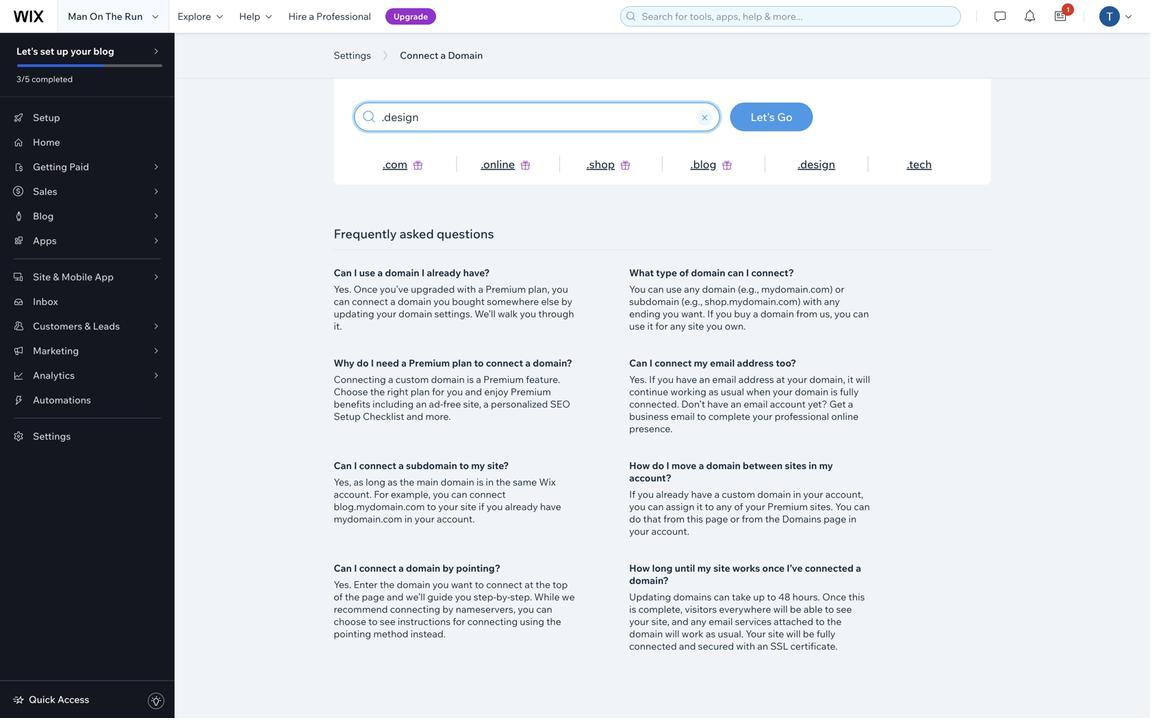 Task type: describe. For each thing, give the bounding box(es) containing it.
own. inside what type of domain can i connect? you can use any domain (e.g., mydomain.com) or subdomain (e.g., shop.mydomain.com) with any ending you want. if you buy a domain from us, you can use it for any site you own.
[[725, 320, 746, 332]]

you down run?
[[680, 44, 699, 58]]

presence.
[[629, 423, 673, 435]]

explore
[[178, 10, 211, 22]]

to inside why do i need a premium plan to connect a domain? connecting a custom domain is a premium feature. choose the right plan for you and enjoy premium benefits including an ad-free site, a personalized seo setup checklist and more.
[[474, 357, 484, 369]]

0 horizontal spatial from
[[663, 513, 685, 525]]

once inside how long until my site works once i've connected a domain? updating domains can take up to 48 hours. once this is complete, visitors everywhere will be able to see your site, and any email services attached to the domain will work as usual. your site will be fully connected and secured with an ssl certificate.
[[822, 591, 846, 603]]

1 vertical spatial address
[[737, 357, 774, 369]]

you inside why do i need a premium plan to connect a domain? connecting a custom domain is a premium feature. choose the right plan for you and enjoy premium benefits including an ad-free site, a personalized seo setup checklist and more.
[[447, 386, 463, 398]]

or inside the "what domain do you want to connect to man on the run? enter the web address you want for your site. it can be a domain you want to buy or one you already own."
[[763, 44, 774, 58]]

man inside the "what domain do you want to connect to man on the run? enter the web address you want for your site. it can be a domain you want to buy or one you already own."
[[613, 26, 642, 43]]

premium up personalized
[[511, 386, 551, 398]]

my inside how long until my site works once i've connected a domain? updating domains can take up to 48 hours. once this is complete, visitors everywhere will be able to see your site, and any email services attached to the domain will work as usual. your site will be fully connected and secured with an ssl certificate.
[[697, 563, 711, 575]]

seo
[[550, 398, 570, 410]]

a inside what type of domain can i connect? you can use any domain (e.g., mydomain.com) or subdomain (e.g., shop.mydomain.com) with any ending you want. if you buy a domain from us, you can use it for any site you own.
[[753, 308, 758, 320]]

can i connect a subdomain to my site? yes, as long as the main domain is in the same wix account. for example, you can connect blog.mydomain.com to your site if you already have mydomain.com in your account.
[[334, 460, 561, 525]]

enter inside can i connect a domain by pointing? yes. enter the domain you want to connect at the top of the page and we'll guide you step-by-step. while we recommend connecting by nameservers, you can choose to see instructions for connecting using the pointing method instead.
[[354, 579, 378, 591]]

you right one
[[798, 44, 817, 58]]

in up domains
[[793, 489, 801, 501]]

yes. inside can i use a domain i already have? yes. once you've upgraded with a premium plan, you can connect a domain you bought somewhere else by updating your domain settings. we'll walk you through it.
[[334, 283, 351, 295]]

personalized
[[491, 398, 548, 410]]

if inside how do i move a domain between sites in my account? if you already have a custom domain in your account, you can assign it to any of your premium sites. you can do that from this page or from the domains page in your account.
[[629, 489, 635, 501]]

the inside how do i move a domain between sites in my account? if you already have a custom domain in your account, you can assign it to any of your premium sites. you can do that from this page or from the domains page in your account.
[[765, 513, 780, 525]]

connect up "by-"
[[486, 579, 522, 591]]

questions
[[437, 226, 494, 242]]

your inside sidebar 'element'
[[71, 45, 91, 57]]

connect inside the "what domain do you want to connect to man on the run? enter the web address you want for your site. it can be a domain you want to buy or one you already own."
[[541, 26, 594, 43]]

use inside can i use a domain i already have? yes. once you've upgraded with a premium plan, you can connect a domain you bought somewhere else by updating your domain settings. we'll walk you through it.
[[359, 267, 375, 279]]

any inside how do i move a domain between sites in my account? if you already have a custom domain in your account, you can assign it to any of your premium sites. you can do that from this page or from the domains page in your account.
[[716, 501, 732, 513]]

frequently
[[334, 226, 397, 242]]

how for how long until my site works once i've connected a domain? updating domains can take up to 48 hours. once this is complete, visitors everywhere will be able to see your site, and any email services attached to the domain will work as usual. your site will be fully connected and secured with an ssl certificate.
[[629, 563, 650, 575]]

have inside how do i move a domain between sites in my account? if you already have a custom domain in your account, you can assign it to any of your premium sites. you can do that from this page or from the domains page in your account.
[[691, 489, 712, 501]]

1 vertical spatial blog
[[693, 157, 716, 171]]

for inside what type of domain can i connect? you can use any domain (e.g., mydomain.com) or subdomain (e.g., shop.mydomain.com) with any ending you want. if you buy a domain from us, you can use it for any site you own.
[[655, 320, 668, 332]]

business
[[629, 411, 669, 423]]

have up the complete
[[707, 398, 729, 410]]

2 horizontal spatial be
[[803, 628, 814, 640]]

yes. for can i connect a domain by pointing? yes. enter the domain you want to connect at the top of the page and we'll guide you step-by-step. while we recommend connecting by nameservers, you can choose to see instructions for connecting using the pointing method instead.
[[334, 579, 351, 591]]

e.g. mystunningwebsite.com field
[[378, 103, 695, 131]]

you right the want.
[[716, 308, 732, 320]]

instructions
[[398, 616, 451, 628]]

long inside can i connect a subdomain to my site? yes, as long as the main domain is in the same wix account. for example, you can connect blog.mydomain.com to your site if you already have mydomain.com in your account.
[[366, 476, 385, 488]]

as up for
[[388, 476, 398, 488]]

feature.
[[526, 374, 560, 386]]

hire a professional
[[288, 10, 371, 22]]

domain? for how long until my site works once i've connected a domain?
[[629, 575, 669, 587]]

2 horizontal spatial page
[[824, 513, 846, 525]]

and up work
[[672, 616, 689, 628]]

as inside can i connect my email address too? yes. if you have an email address at your domain, it will continue working as usual when your domain is fully connected. don't have an email account yet? get a business email to complete your professional online presence.
[[709, 386, 719, 398]]

bought
[[452, 296, 485, 308]]

account
[[770, 398, 806, 410]]

connect inside can i connect my email address too? yes. if you have an email address at your domain, it will continue working as usual when your domain is fully connected. don't have an email account yet? get a business email to complete your professional online presence.
[[655, 357, 692, 369]]

marketing button
[[0, 339, 175, 364]]

can i connect my email address too? yes. if you have an email address at your domain, it will continue working as usual when your domain is fully connected. don't have an email account yet? get a business email to complete your professional online presence.
[[629, 357, 870, 435]]

updating
[[334, 308, 374, 320]]

certificate.
[[790, 641, 838, 653]]

buy inside what type of domain can i connect? you can use any domain (e.g., mydomain.com) or subdomain (e.g., shop.mydomain.com) with any ending you want. if you buy a domain from us, you can use it for any site you own.
[[734, 308, 751, 320]]

domain inside can i connect a subdomain to my site? yes, as long as the main domain is in the same wix account. for example, you can connect blog.mydomain.com to your site if you already have mydomain.com in your account.
[[441, 476, 474, 488]]

connect up recommend at the bottom left
[[359, 563, 396, 575]]

in down example,
[[404, 513, 412, 525]]

how do i move a domain between sites in my account? if you already have a custom domain in your account, you can assign it to any of your premium sites. you can do that from this page or from the domains page in your account.
[[629, 460, 870, 538]]

premium up the enjoy
[[483, 374, 524, 386]]

an up working
[[699, 374, 710, 386]]

. for online
[[481, 157, 483, 171]]

automations
[[33, 394, 91, 406]]

can for can i connect a domain by pointing? yes. enter the domain you want to connect at the top of the page and we'll guide you step-by-step. while we recommend connecting by nameservers, you can choose to see instructions for connecting using the pointing method instead.
[[334, 563, 352, 575]]

connect?
[[751, 267, 794, 279]]

up inside how long until my site works once i've connected a domain? updating domains can take up to 48 hours. once this is complete, visitors everywhere will be able to see your site, and any email services attached to the domain will work as usual. your site will be fully connected and secured with an ssl certificate.
[[753, 591, 765, 603]]

site?
[[487, 460, 509, 472]]

do left that
[[629, 513, 641, 525]]

to inside can i connect my email address too? yes. if you have an email address at your domain, it will continue working as usual when your domain is fully connected. don't have an email account yet? get a business email to complete your professional online presence.
[[697, 411, 706, 423]]

guide
[[427, 591, 453, 603]]

man on the run
[[68, 10, 143, 22]]

mydomain.com)
[[761, 283, 833, 295]]

pointing?
[[456, 563, 500, 575]]

with inside can i use a domain i already have? yes. once you've upgraded with a premium plan, you can connect a domain you bought somewhere else by updating your domain settings. we'll walk you through it.
[[457, 283, 476, 295]]

what domain do you want to connect to man on the run? enter the web address you want for your site. it can be a domain you want to buy or one you already own.
[[354, 26, 883, 58]]

any up the want.
[[684, 283, 700, 295]]

move
[[671, 460, 697, 472]]

premium up ad-
[[409, 357, 450, 369]]

it.
[[334, 320, 342, 332]]

0 horizontal spatial man
[[68, 10, 87, 22]]

how long until my site works once i've connected a domain? updating domains can take up to 48 hours. once this is complete, visitors everywhere will be able to see your site, and any email services attached to the domain will work as usual. your site will be fully connected and secured with an ssl certificate.
[[629, 563, 865, 653]]

1 horizontal spatial from
[[742, 513, 763, 525]]

an down usual
[[731, 398, 742, 410]]

settings link
[[0, 424, 175, 449]]

email inside how long until my site works once i've connected a domain? updating domains can take up to 48 hours. once this is complete, visitors everywhere will be able to see your site, and any email services attached to the domain will work as usual. your site will be fully connected and secured with an ssl certificate.
[[709, 616, 733, 628]]

1 vertical spatial plan
[[411, 386, 430, 398]]

else
[[541, 296, 559, 308]]

any down the want.
[[670, 320, 686, 332]]

. online
[[481, 157, 515, 171]]

customers & leads
[[33, 320, 120, 332]]

complete,
[[638, 604, 683, 616]]

1 horizontal spatial (e.g.,
[[738, 283, 759, 295]]

secured
[[698, 641, 734, 653]]

1 vertical spatial connecting
[[467, 616, 518, 628]]

1 vertical spatial by
[[443, 563, 454, 575]]

is inside can i connect a subdomain to my site? yes, as long as the main domain is in the same wix account. for example, you can connect blog.mydomain.com to your site if you already have mydomain.com in your account.
[[476, 476, 484, 488]]

can i use a domain i already have? yes. once you've upgraded with a premium plan, you can connect a domain you bought somewhere else by updating your domain settings. we'll walk you through it.
[[334, 267, 574, 332]]

will down 48
[[773, 604, 788, 616]]

1 button
[[1046, 0, 1076, 33]]

will left work
[[665, 628, 680, 640]]

0 horizontal spatial connected
[[629, 641, 677, 653]]

automations link
[[0, 388, 175, 413]]

48
[[778, 591, 790, 603]]

if inside what type of domain can i connect? you can use any domain (e.g., mydomain.com) or subdomain (e.g., shop.mydomain.com) with any ending you want. if you buy a domain from us, you can use it for any site you own.
[[707, 308, 713, 320]]

you down account?
[[638, 489, 654, 501]]

can inside how long until my site works once i've connected a domain? updating domains can take up to 48 hours. once this is complete, visitors everywhere will be able to see your site, and any email services attached to the domain will work as usual. your site will be fully connected and secured with an ssl certificate.
[[714, 591, 730, 603]]

your down example,
[[415, 513, 435, 525]]

you up domain at left top
[[464, 26, 487, 43]]

subdomain inside what type of domain can i connect? you can use any domain (e.g., mydomain.com) or subdomain (e.g., shop.mydomain.com) with any ending you want. if you buy a domain from us, you can use it for any site you own.
[[629, 296, 679, 308]]

setup inside why do i need a premium plan to connect a domain? connecting a custom domain is a premium feature. choose the right plan for you and enjoy premium benefits including an ad-free site, a personalized seo setup checklist and more.
[[334, 411, 361, 423]]

0 horizontal spatial (e.g.,
[[681, 296, 703, 308]]

can right us,
[[853, 308, 869, 320]]

professional
[[316, 10, 371, 22]]

0 vertical spatial account.
[[334, 489, 372, 501]]

. for blog
[[690, 157, 693, 171]]

will down attached
[[786, 628, 801, 640]]

fully inside how long until my site works once i've connected a domain? updating domains can take up to 48 hours. once this is complete, visitors everywhere will be able to see your site, and any email services attached to the domain will work as usual. your site will be fully connected and secured with an ssl certificate.
[[817, 628, 836, 640]]

the inside the "what domain do you want to connect to man on the run? enter the web address you want for your site. it can be a domain you want to buy or one you already own."
[[384, 44, 401, 58]]

to inside how do i move a domain between sites in my account? if you already have a custom domain in your account, you can assign it to any of your premium sites. you can do that from this page or from the domains page in your account.
[[705, 501, 714, 513]]

i inside can i connect a subdomain to my site? yes, as long as the main domain is in the same wix account. for example, you can connect blog.mydomain.com to your site if you already have mydomain.com in your account.
[[354, 460, 357, 472]]

you up else
[[552, 283, 568, 295]]

you've
[[380, 283, 409, 295]]

i up upgraded in the top left of the page
[[422, 267, 425, 279]]

1 horizontal spatial connected
[[805, 563, 854, 575]]

page inside can i connect a domain by pointing? yes. enter the domain you want to connect at the top of the page and we'll guide you step-by-step. while we recommend connecting by nameservers, you can choose to see instructions for connecting using the pointing method instead.
[[362, 591, 385, 603]]

i inside what type of domain can i connect? you can use any domain (e.g., mydomain.com) or subdomain (e.g., shop.mydomain.com) with any ending you want. if you buy a domain from us, you can use it for any site you own.
[[746, 267, 749, 279]]

getting paid button
[[0, 155, 175, 179]]

site up ssl
[[768, 628, 784, 640]]

as right the yes, on the left bottom
[[354, 476, 363, 488]]

settings inside sidebar 'element'
[[33, 431, 71, 443]]

setup link
[[0, 105, 175, 130]]

. for shop
[[587, 157, 589, 171]]

2 horizontal spatial use
[[666, 283, 682, 295]]

you left the want.
[[663, 308, 679, 320]]

your down the too?
[[787, 374, 807, 386]]

analytics button
[[0, 364, 175, 388]]

a inside the "what domain do you want to connect to man on the run? enter the web address you want for your site. it can be a domain you want to buy or one you already own."
[[631, 44, 637, 58]]

enjoy
[[484, 386, 508, 398]]

don't
[[681, 398, 705, 410]]

let's for let's set up your blog
[[16, 45, 38, 57]]

is inside can i connect my email address too? yes. if you have an email address at your domain, it will continue working as usual when your domain is fully connected. don't have an email account yet? get a business email to complete your professional online presence.
[[831, 386, 838, 398]]

ending
[[629, 308, 660, 320]]

same
[[513, 476, 537, 488]]

of inside can i connect a domain by pointing? yes. enter the domain you want to connect at the top of the page and we'll guide you step-by-step. while we recommend connecting by nameservers, you can choose to see instructions for connecting using the pointing method instead.
[[334, 591, 343, 603]]

1 horizontal spatial account.
[[437, 513, 475, 525]]

& for site
[[53, 271, 59, 283]]

0 vertical spatial online
[[483, 157, 515, 171]]

and down work
[[679, 641, 696, 653]]

i inside why do i need a premium plan to connect a domain? connecting a custom domain is a premium feature. choose the right plan for you and enjoy premium benefits including an ad-free site, a personalized seo setup checklist and more.
[[371, 357, 374, 369]]

getting
[[33, 161, 67, 173]]

the inside the "what domain do you want to connect to man on the run? enter the web address you want for your site. it can be a domain you want to buy or one you already own."
[[667, 26, 692, 43]]

step.
[[510, 591, 532, 603]]

0 vertical spatial connecting
[[390, 604, 440, 616]]

we'll
[[406, 591, 425, 603]]

blog
[[33, 210, 54, 222]]

apps button
[[0, 229, 175, 253]]

visitors
[[685, 604, 717, 616]]

sites.
[[810, 501, 833, 513]]

hire a professional link
[[280, 0, 379, 33]]

settings.
[[434, 308, 472, 320]]

by inside can i use a domain i already have? yes. once you've upgraded with a premium plan, you can connect a domain you bought somewhere else by updating your domain settings. we'll walk you through it.
[[561, 296, 572, 308]]

your
[[746, 628, 766, 640]]

working
[[671, 386, 706, 398]]

Search for tools, apps, help & more... field
[[638, 7, 957, 26]]

more.
[[425, 411, 451, 423]]

an inside why do i need a premium plan to connect a domain? connecting a custom domain is a premium feature. choose the right plan for you and enjoy premium benefits including an ad-free site, a personalized seo setup checklist and more.
[[416, 398, 427, 410]]

you down shop.mydomain.com)
[[706, 320, 723, 332]]

attached
[[774, 616, 813, 628]]

want inside can i connect a domain by pointing? yes. enter the domain you want to connect at the top of the page and we'll guide you step-by-step. while we recommend connecting by nameservers, you can choose to see instructions for connecting using the pointing method instead.
[[451, 579, 473, 591]]

work
[[682, 628, 704, 640]]

. design
[[798, 157, 835, 171]]

site & mobile app button
[[0, 265, 175, 290]]

of inside what type of domain can i connect? you can use any domain (e.g., mydomain.com) or subdomain (e.g., shop.mydomain.com) with any ending you want. if you buy a domain from us, you can use it for any site you own.
[[679, 267, 689, 279]]

blog inside sidebar 'element'
[[93, 45, 114, 57]]

. shop
[[587, 157, 615, 171]]

2 vertical spatial by
[[442, 604, 453, 616]]

2 vertical spatial address
[[739, 374, 774, 386]]

for inside can i connect a domain by pointing? yes. enter the domain you want to connect at the top of the page and we'll guide you step-by-step. while we recommend connecting by nameservers, you can choose to see instructions for connecting using the pointing method instead.
[[453, 616, 465, 628]]

tech
[[909, 157, 932, 171]]

let's go
[[751, 110, 793, 124]]

your down that
[[629, 526, 649, 538]]

checklist
[[363, 411, 404, 423]]

through
[[538, 308, 574, 320]]

in down "site?" in the bottom left of the page
[[486, 476, 494, 488]]

too?
[[776, 357, 796, 369]]

you up guide
[[432, 579, 449, 591]]

it
[[584, 44, 592, 58]]

usual
[[721, 386, 744, 398]]

online inside can i connect my email address too? yes. if you have an email address at your domain, it will continue working as usual when your domain is fully connected. don't have an email account yet? get a business email to complete your professional online presence.
[[831, 411, 859, 423]]

domain inside how long until my site works once i've connected a domain? updating domains can take up to 48 hours. once this is complete, visitors everywhere will be able to see your site, and any email services attached to the domain will work as usual. your site will be fully connected and secured with an ssl certificate.
[[629, 628, 663, 640]]

see inside can i connect a domain by pointing? yes. enter the domain you want to connect at the top of the page and we'll guide you step-by-step. while we recommend connecting by nameservers, you can choose to see instructions for connecting using the pointing method instead.
[[380, 616, 396, 628]]

it inside what type of domain can i connect? you can use any domain (e.g., mydomain.com) or subdomain (e.g., shop.mydomain.com) with any ending you want. if you buy a domain from us, you can use it for any site you own.
[[647, 320, 653, 332]]

getting paid
[[33, 161, 89, 173]]

site
[[33, 271, 51, 283]]

i've
[[787, 563, 803, 575]]

buy inside the "what domain do you want to connect to man on the run? enter the web address you want for your site. it can be a domain you want to buy or one you already own."
[[741, 44, 761, 58]]

your down when
[[753, 411, 773, 423]]

1 horizontal spatial page
[[705, 513, 728, 525]]

usual.
[[718, 628, 744, 640]]

can up shop.mydomain.com)
[[728, 267, 744, 279]]

site left works
[[713, 563, 730, 575]]

domain
[[448, 49, 483, 61]]

. for tech
[[907, 157, 909, 171]]

why do i need a premium plan to connect a domain? connecting a custom domain is a premium feature. choose the right plan for you and enjoy premium benefits including an ad-free site, a personalized seo setup checklist and more.
[[334, 357, 572, 423]]

account. inside how do i move a domain between sites in my account? if you already have a custom domain in your account, you can assign it to any of your premium sites. you can do that from this page or from the domains page in your account.
[[651, 526, 689, 538]]

customers
[[33, 320, 82, 332]]

you down somewhere
[[520, 308, 536, 320]]

connect inside why do i need a premium plan to connect a domain? connecting a custom domain is a premium feature. choose the right plan for you and enjoy premium benefits including an ad-free site, a personalized seo setup checklist and more.
[[486, 357, 523, 369]]

. for com
[[383, 157, 385, 171]]

. for design
[[798, 157, 800, 171]]

can for can i connect my email address too? yes. if you have an email address at your domain, it will continue working as usual when your domain is fully connected. don't have an email account yet? get a business email to complete your professional online presence.
[[629, 357, 647, 369]]

from inside what type of domain can i connect? you can use any domain (e.g., mydomain.com) or subdomain (e.g., shop.mydomain.com) with any ending you want. if you buy a domain from us, you can use it for any site you own.
[[796, 308, 817, 320]]

apps
[[33, 235, 57, 247]]

with inside how long until my site works once i've connected a domain? updating domains can take up to 48 hours. once this is complete, visitors everywhere will be able to see your site, and any email services attached to the domain will work as usual. your site will be fully connected and secured with an ssl certificate.
[[736, 641, 755, 653]]

site, inside why do i need a premium plan to connect a domain? connecting a custom domain is a premium feature. choose the right plan for you and enjoy premium benefits including an ad-free site, a personalized seo setup checklist and more.
[[463, 398, 481, 410]]

shop
[[589, 157, 615, 171]]

connect up "if" in the left of the page
[[469, 489, 506, 501]]

a inside button
[[441, 49, 446, 61]]

see inside how long until my site works once i've connected a domain? updating domains can take up to 48 hours. once this is complete, visitors everywhere will be able to see your site, and any email services attached to the domain will work as usual. your site will be fully connected and secured with an ssl certificate.
[[836, 604, 852, 616]]

2 vertical spatial use
[[629, 320, 645, 332]]

and left the enjoy
[[465, 386, 482, 398]]

site, inside how long until my site works once i've connected a domain? updating domains can take up to 48 hours. once this is complete, visitors everywhere will be able to see your site, and any email services attached to the domain will work as usual. your site will be fully connected and secured with an ssl certificate.
[[651, 616, 670, 628]]

0 vertical spatial on
[[90, 10, 103, 22]]

have up working
[[676, 374, 697, 386]]

web
[[404, 44, 425, 58]]

once
[[762, 563, 785, 575]]

sales
[[33, 186, 57, 198]]

do up account?
[[652, 460, 664, 472]]

your inside how long until my site works once i've connected a domain? updating domains can take up to 48 hours. once this is complete, visitors everywhere will be able to see your site, and any email services attached to the domain will work as usual. your site will be fully connected and secured with an ssl certificate.
[[629, 616, 649, 628]]

this inside how long until my site works once i've connected a domain? updating domains can take up to 48 hours. once this is complete, visitors everywhere will be able to see your site, and any email services attached to the domain will work as usual. your site will be fully connected and secured with an ssl certificate.
[[849, 591, 865, 603]]

you down main
[[433, 489, 449, 501]]

can down account,
[[854, 501, 870, 513]]

let's for let's go
[[751, 110, 775, 124]]

premium inside how do i move a domain between sites in my account? if you already have a custom domain in your account, you can assign it to any of your premium sites. you can do that from this page or from the domains page in your account.
[[767, 501, 808, 513]]

take
[[732, 591, 751, 603]]

can up that
[[648, 501, 664, 513]]

as inside how long until my site works once i've connected a domain? updating domains can take up to 48 hours. once this is complete, visitors everywhere will be able to see your site, and any email services attached to the domain will work as usual. your site will be fully connected and secured with an ssl certificate.
[[706, 628, 716, 640]]



Task type: locate. For each thing, give the bounding box(es) containing it.
account. down main
[[437, 513, 475, 525]]

you left step- at left bottom
[[455, 591, 471, 603]]

you right "if" in the left of the page
[[487, 501, 503, 513]]

how up account?
[[629, 460, 650, 472]]

0 vertical spatial custom
[[396, 374, 429, 386]]

it inside can i connect my email address too? yes. if you have an email address at your domain, it will continue working as usual when your domain is fully connected. don't have an email account yet? get a business email to complete your professional online presence.
[[848, 374, 854, 386]]

1 vertical spatial be
[[790, 604, 801, 616]]

0 vertical spatial with
[[457, 283, 476, 295]]

fully inside can i connect my email address too? yes. if you have an email address at your domain, it will continue working as usual when your domain is fully connected. don't have an email account yet? get a business email to complete your professional online presence.
[[840, 386, 859, 398]]

complete
[[708, 411, 750, 423]]

already inside the "what domain do you want to connect to man on the run? enter the web address you want for your site. it can be a domain you want to buy or one you already own."
[[819, 44, 857, 58]]

updating
[[629, 591, 671, 603]]

method
[[373, 628, 408, 640]]

. tech
[[907, 157, 932, 171]]

once inside can i use a domain i already have? yes. once you've upgraded with a premium plan, you can connect a domain you bought somewhere else by updating your domain settings. we'll walk you through it.
[[354, 283, 378, 295]]

0 vertical spatial site,
[[463, 398, 481, 410]]

if
[[707, 308, 713, 320], [649, 374, 655, 386], [629, 489, 635, 501]]

at inside can i connect my email address too? yes. if you have an email address at your domain, it will continue working as usual when your domain is fully connected. don't have an email account yet? get a business email to complete your professional online presence.
[[776, 374, 785, 386]]

0 vertical spatial (e.g.,
[[738, 283, 759, 295]]

0 vertical spatial be
[[615, 44, 628, 58]]

see right able
[[836, 604, 852, 616]]

paid
[[69, 161, 89, 173]]

1 vertical spatial own.
[[725, 320, 746, 332]]

1 vertical spatial what
[[629, 267, 654, 279]]

we'll
[[475, 308, 496, 320]]

1 vertical spatial long
[[652, 563, 673, 575]]

this down assign
[[687, 513, 703, 525]]

0 vertical spatial you
[[629, 283, 646, 295]]

have inside can i connect a subdomain to my site? yes, as long as the main domain is in the same wix account. for example, you can connect blog.mydomain.com to your site if you already have mydomain.com in your account.
[[540, 501, 561, 513]]

1 vertical spatial on
[[645, 26, 664, 43]]

yes. up recommend at the bottom left
[[334, 579, 351, 591]]

leads
[[93, 320, 120, 332]]

0 horizontal spatial be
[[615, 44, 628, 58]]

connect up for
[[359, 460, 396, 472]]

1 vertical spatial setup
[[334, 411, 361, 423]]

you down upgraded in the top left of the page
[[433, 296, 450, 308]]

use down type on the top
[[666, 283, 682, 295]]

sidebar element
[[0, 33, 175, 719]]

subdomain
[[629, 296, 679, 308], [406, 460, 457, 472]]

0 vertical spatial by
[[561, 296, 572, 308]]

0 vertical spatial man
[[68, 10, 87, 22]]

custom inside why do i need a premium plan to connect a domain? connecting a custom domain is a premium feature. choose the right plan for you and enjoy premium benefits including an ad-free site, a personalized seo setup checklist and more.
[[396, 374, 429, 386]]

somewhere
[[487, 296, 539, 308]]

2 horizontal spatial if
[[707, 308, 713, 320]]

need
[[376, 357, 399, 369]]

0 horizontal spatial page
[[362, 591, 385, 603]]

0 vertical spatial or
[[763, 44, 774, 58]]

plan up ad-
[[411, 386, 430, 398]]

by up guide
[[443, 563, 454, 575]]

3/5 completed
[[16, 74, 73, 84]]

already up assign
[[656, 489, 689, 501]]

1 horizontal spatial see
[[836, 604, 852, 616]]

my right until
[[697, 563, 711, 575]]

recommend
[[334, 604, 388, 616]]

your inside can i use a domain i already have? yes. once you've upgraded with a premium plan, you can connect a domain you bought somewhere else by updating your domain settings. we'll walk you through it.
[[376, 308, 396, 320]]

. com
[[383, 157, 407, 171]]

connect up updating
[[352, 296, 388, 308]]

if inside can i connect my email address too? yes. if you have an email address at your domain, it will continue working as usual when your domain is fully connected. don't have an email account yet? get a business email to complete your professional online presence.
[[649, 374, 655, 386]]

1 horizontal spatial up
[[753, 591, 765, 603]]

0 horizontal spatial subdomain
[[406, 460, 457, 472]]

site inside can i connect a subdomain to my site? yes, as long as the main domain is in the same wix account. for example, you can connect blog.mydomain.com to your site if you already have mydomain.com in your account.
[[460, 501, 476, 513]]

for up ad-
[[432, 386, 445, 398]]

help
[[239, 10, 260, 22]]

be right the it
[[615, 44, 628, 58]]

connected down complete,
[[629, 641, 677, 653]]

you up that
[[629, 501, 646, 513]]

site down the want.
[[688, 320, 704, 332]]

that
[[643, 513, 661, 525]]

can inside can i use a domain i already have? yes. once you've upgraded with a premium plan, you can connect a domain you bought somewhere else by updating your domain settings. we'll walk you through it.
[[334, 296, 350, 308]]

1 horizontal spatial long
[[652, 563, 673, 575]]

connect
[[400, 49, 438, 61]]

0 horizontal spatial custom
[[396, 374, 429, 386]]

a
[[309, 10, 314, 22], [631, 44, 637, 58], [441, 49, 446, 61], [377, 267, 383, 279], [478, 283, 483, 295], [390, 296, 396, 308], [753, 308, 758, 320], [401, 357, 407, 369], [525, 357, 531, 369], [388, 374, 393, 386], [476, 374, 481, 386], [484, 398, 489, 410], [848, 398, 853, 410], [398, 460, 404, 472], [699, 460, 704, 472], [714, 489, 720, 501], [398, 563, 404, 575], [856, 563, 861, 575]]

you right connect
[[471, 44, 489, 58]]

you inside how do i move a domain between sites in my account? if you already have a custom domain in your account, you can assign it to any of your premium sites. you can do that from this page or from the domains page in your account.
[[835, 501, 852, 513]]

1 horizontal spatial settings
[[334, 49, 371, 61]]

2 horizontal spatial with
[[803, 296, 822, 308]]

enter up recommend at the bottom left
[[354, 579, 378, 591]]

0 horizontal spatial of
[[334, 591, 343, 603]]

1 vertical spatial how
[[629, 563, 650, 575]]

4 . from the left
[[690, 157, 693, 171]]

your down between
[[745, 501, 765, 513]]

connect up the enjoy
[[486, 357, 523, 369]]

your up sites.
[[803, 489, 823, 501]]

0 horizontal spatial with
[[457, 283, 476, 295]]

2 horizontal spatial of
[[734, 501, 743, 513]]

what inside the "what domain do you want to connect to man on the run? enter the web address you want for your site. it can be a domain you want to buy or one you already own."
[[354, 26, 389, 43]]

1 horizontal spatial &
[[84, 320, 91, 332]]

your up account
[[773, 386, 793, 398]]

with inside what type of domain can i connect? you can use any domain (e.g., mydomain.com) or subdomain (e.g., shop.mydomain.com) with any ending you want. if you buy a domain from us, you can use it for any site you own.
[[803, 296, 822, 308]]

up inside sidebar 'element'
[[56, 45, 68, 57]]

what for what domain do you want to connect to man on the run?
[[354, 26, 389, 43]]

want
[[491, 26, 522, 43], [492, 44, 517, 58], [701, 44, 726, 58], [451, 579, 473, 591]]

0 horizontal spatial settings
[[33, 431, 71, 443]]

on left 'run'
[[90, 10, 103, 22]]

. blog
[[690, 157, 716, 171]]

type
[[656, 267, 677, 279]]

0 horizontal spatial use
[[359, 267, 375, 279]]

1 horizontal spatial connecting
[[467, 616, 518, 628]]

you down step.
[[518, 604, 534, 616]]

yes. inside can i connect my email address too? yes. if you have an email address at your domain, it will continue working as usual when your domain is fully connected. don't have an email account yet? get a business email to complete your professional online presence.
[[629, 374, 647, 386]]

1 vertical spatial man
[[613, 26, 642, 43]]

0 vertical spatial up
[[56, 45, 68, 57]]

0 horizontal spatial it
[[647, 320, 653, 332]]

for
[[519, 44, 533, 58], [655, 320, 668, 332], [432, 386, 445, 398], [453, 616, 465, 628]]

2 vertical spatial if
[[629, 489, 635, 501]]

1 horizontal spatial be
[[790, 604, 801, 616]]

is inside why do i need a premium plan to connect a domain? connecting a custom domain is a premium feature. choose the right plan for you and enjoy premium benefits including an ad-free site, a personalized seo setup checklist and more.
[[467, 374, 474, 386]]

1 horizontal spatial if
[[649, 374, 655, 386]]

you inside can i connect my email address too? yes. if you have an email address at your domain, it will continue working as usual when your domain is fully connected. don't have an email account yet? get a business email to complete your professional online presence.
[[657, 374, 674, 386]]

let's inside sidebar 'element'
[[16, 45, 38, 57]]

2 horizontal spatial from
[[796, 308, 817, 320]]

custom up right on the bottom left of page
[[396, 374, 429, 386]]

0 vertical spatial let's
[[16, 45, 38, 57]]

is
[[467, 374, 474, 386], [831, 386, 838, 398], [476, 476, 484, 488], [629, 604, 636, 616]]

shop.mydomain.com)
[[705, 296, 801, 308]]

can inside can i connect my email address too? yes. if you have an email address at your domain, it will continue working as usual when your domain is fully connected. don't have an email account yet? get a business email to complete your professional online presence.
[[629, 357, 647, 369]]

on
[[90, 10, 103, 22], [645, 26, 664, 43]]

2 vertical spatial or
[[730, 513, 740, 525]]

1 vertical spatial buy
[[734, 308, 751, 320]]

0 vertical spatial the
[[105, 10, 122, 22]]

1 horizontal spatial the
[[667, 26, 692, 43]]

main
[[417, 476, 438, 488]]

of down between
[[734, 501, 743, 513]]

1 horizontal spatial plan
[[452, 357, 472, 369]]

see
[[836, 604, 852, 616], [380, 616, 396, 628]]

long left until
[[652, 563, 673, 575]]

0 vertical spatial subdomain
[[629, 296, 679, 308]]

or inside what type of domain can i connect? you can use any domain (e.g., mydomain.com) or subdomain (e.g., shop.mydomain.com) with any ending you want. if you buy a domain from us, you can use it for any site you own.
[[835, 283, 844, 295]]

setup up "home"
[[33, 112, 60, 124]]

you up continue
[[657, 374, 674, 386]]

0 vertical spatial connected
[[805, 563, 854, 575]]

1 . from the left
[[383, 157, 385, 171]]

0 horizontal spatial &
[[53, 271, 59, 283]]

domains
[[673, 591, 712, 603]]

1 vertical spatial with
[[803, 296, 822, 308]]

settings down automations
[[33, 431, 71, 443]]

enter down professional
[[354, 44, 382, 58]]

0 vertical spatial see
[[836, 604, 852, 616]]

premium inside can i use a domain i already have? yes. once you've upgraded with a premium plan, you can connect a domain you bought somewhere else by updating your domain settings. we'll walk you through it.
[[486, 283, 526, 295]]

0 horizontal spatial on
[[90, 10, 103, 22]]

can inside can i connect a subdomain to my site? yes, as long as the main domain is in the same wix account. for example, you can connect blog.mydomain.com to your site if you already have mydomain.com in your account.
[[334, 460, 352, 472]]

between
[[743, 460, 783, 472]]

setup inside sidebar 'element'
[[33, 112, 60, 124]]

0 vertical spatial yes.
[[334, 283, 351, 295]]

you down account,
[[835, 501, 852, 513]]

domain
[[392, 26, 441, 43], [639, 44, 678, 58], [385, 267, 419, 279], [691, 267, 725, 279], [702, 283, 736, 295], [398, 296, 431, 308], [399, 308, 432, 320], [760, 308, 794, 320], [431, 374, 465, 386], [795, 386, 828, 398], [706, 460, 741, 472], [441, 476, 474, 488], [757, 489, 791, 501], [406, 563, 440, 575], [397, 579, 430, 591], [629, 628, 663, 640]]

walk
[[498, 308, 518, 320]]

0 horizontal spatial or
[[730, 513, 740, 525]]

you up free
[[447, 386, 463, 398]]

(e.g., up shop.mydomain.com)
[[738, 283, 759, 295]]

it inside how do i move a domain between sites in my account? if you already have a custom domain in your account, you can assign it to any of your premium sites. you can do that from this page or from the domains page in your account.
[[697, 501, 703, 513]]

com
[[385, 157, 407, 171]]

connecting
[[390, 604, 440, 616], [467, 616, 518, 628]]

for inside the "what domain do you want to connect to man on the run? enter the web address you want for your site. it can be a domain you want to buy or one you already own."
[[519, 44, 533, 58]]

your down 'you've'
[[376, 308, 396, 320]]

1 vertical spatial account.
[[437, 513, 475, 525]]

how inside how do i move a domain between sites in my account? if you already have a custom domain in your account, you can assign it to any of your premium sites. you can do that from this page or from the domains page in your account.
[[629, 460, 650, 472]]

0 vertical spatial blog
[[93, 45, 114, 57]]

0 horizontal spatial blog
[[93, 45, 114, 57]]

my
[[694, 357, 708, 369], [471, 460, 485, 472], [819, 460, 833, 472], [697, 563, 711, 575]]

you right us,
[[834, 308, 851, 320]]

customers & leads button
[[0, 314, 175, 339]]

i inside can i connect my email address too? yes. if you have an email address at your domain, it will continue working as usual when your domain is fully connected. don't have an email account yet? get a business email to complete your professional online presence.
[[649, 357, 652, 369]]

1 horizontal spatial on
[[645, 26, 664, 43]]

and
[[465, 386, 482, 398], [406, 411, 423, 423], [387, 591, 404, 603], [672, 616, 689, 628], [679, 641, 696, 653]]

blog.mydomain.com
[[334, 501, 425, 513]]

0 vertical spatial buy
[[741, 44, 761, 58]]

0 vertical spatial at
[[776, 374, 785, 386]]

1 vertical spatial enter
[[354, 579, 378, 591]]

my inside can i connect my email address too? yes. if you have an email address at your domain, it will continue working as usual when your domain is fully connected. don't have an email account yet? get a business email to complete your professional online presence.
[[694, 357, 708, 369]]

a inside can i connect a subdomain to my site? yes, as long as the main domain is in the same wix account. for example, you can connect blog.mydomain.com to your site if you already have mydomain.com in your account.
[[398, 460, 404, 472]]

when
[[746, 386, 771, 398]]

for left site.
[[519, 44, 533, 58]]

custom inside how do i move a domain between sites in my account? if you already have a custom domain in your account, you can assign it to any of your premium sites. you can do that from this page or from the domains page in your account.
[[722, 489, 755, 501]]

my inside can i connect a subdomain to my site? yes, as long as the main domain is in the same wix account. for example, you can connect blog.mydomain.com to your site if you already have mydomain.com in your account.
[[471, 460, 485, 472]]

wix
[[539, 476, 556, 488]]

can for can i use a domain i already have? yes. once you've upgraded with a premium plan, you can connect a domain you bought somewhere else by updating your domain settings. we'll walk you through it.
[[334, 267, 352, 279]]

if down account?
[[629, 489, 635, 501]]

1 how from the top
[[629, 460, 650, 472]]

use down ending
[[629, 320, 645, 332]]

connected.
[[629, 398, 679, 410]]

0 vertical spatial settings
[[334, 49, 371, 61]]

already
[[819, 44, 857, 58], [427, 267, 461, 279], [656, 489, 689, 501], [505, 501, 538, 513]]

the
[[105, 10, 122, 22], [667, 26, 692, 43]]

at inside can i connect a domain by pointing? yes. enter the domain you want to connect at the top of the page and we'll guide you step-by-step. while we recommend connecting by nameservers, you can choose to see instructions for connecting using the pointing method instead.
[[525, 579, 533, 591]]

premium up domains
[[767, 501, 808, 513]]

account,
[[825, 489, 863, 501]]

or right mydomain.com)
[[835, 283, 844, 295]]

0 vertical spatial if
[[707, 308, 713, 320]]

can up updating
[[334, 267, 352, 279]]

this inside how do i move a domain between sites in my account? if you already have a custom domain in your account, you can assign it to any of your premium sites. you can do that from this page or from the domains page in your account.
[[687, 513, 703, 525]]

my inside how do i move a domain between sites in my account? if you already have a custom domain in your account, you can assign it to any of your premium sites. you can do that from this page or from the domains page in your account.
[[819, 460, 833, 472]]

0 horizontal spatial fully
[[817, 628, 836, 640]]

setup
[[33, 112, 60, 124], [334, 411, 361, 423]]

in down account,
[[849, 513, 857, 525]]

have?
[[463, 267, 490, 279]]

by down guide
[[442, 604, 453, 616]]

choose
[[334, 616, 366, 628]]

0 horizontal spatial domain?
[[533, 357, 572, 369]]

or up works
[[730, 513, 740, 525]]

do up connecting
[[357, 357, 369, 369]]

your down complete,
[[629, 616, 649, 628]]

for down ending
[[655, 320, 668, 332]]

nameservers,
[[456, 604, 516, 616]]

domain? for why do i need a premium plan to connect a domain?
[[533, 357, 572, 369]]

email
[[710, 357, 735, 369], [712, 374, 736, 386], [744, 398, 768, 410], [671, 411, 695, 423], [709, 616, 733, 628]]

can inside can i connect a subdomain to my site? yes, as long as the main domain is in the same wix account. for example, you can connect blog.mydomain.com to your site if you already have mydomain.com in your account.
[[451, 489, 467, 501]]

let's go button
[[730, 103, 813, 131]]

account.
[[334, 489, 372, 501], [437, 513, 475, 525], [651, 526, 689, 538]]

what left type on the top
[[629, 267, 654, 279]]

1 horizontal spatial own.
[[859, 44, 883, 58]]

your down main
[[438, 501, 458, 513]]

blog
[[93, 45, 114, 57], [693, 157, 716, 171]]

until
[[675, 563, 695, 575]]

let's set up your blog
[[16, 45, 114, 57]]

1 vertical spatial subdomain
[[406, 460, 457, 472]]

use down frequently
[[359, 267, 375, 279]]

let's inside button
[[751, 110, 775, 124]]

enter
[[354, 44, 382, 58], [354, 579, 378, 591]]

it right domain,
[[848, 374, 854, 386]]

mobile
[[61, 271, 93, 283]]

3 . from the left
[[587, 157, 589, 171]]

0 horizontal spatial the
[[105, 10, 122, 22]]

2 vertical spatial account.
[[651, 526, 689, 538]]

already inside how do i move a domain between sites in my account? if you already have a custom domain in your account, you can assign it to any of your premium sites. you can do that from this page or from the domains page in your account.
[[656, 489, 689, 501]]

a inside can i connect a domain by pointing? yes. enter the domain you want to connect at the top of the page and we'll guide you step-by-step. while we recommend connecting by nameservers, you can choose to see instructions for connecting using the pointing method instead.
[[398, 563, 404, 575]]

why
[[334, 357, 355, 369]]

analytics
[[33, 370, 75, 382]]

inbox
[[33, 296, 58, 308]]

how up updating
[[629, 563, 650, 575]]

1 vertical spatial fully
[[817, 628, 836, 640]]

1 vertical spatial it
[[848, 374, 854, 386]]

do inside why do i need a premium plan to connect a domain? connecting a custom domain is a premium feature. choose the right plan for you and enjoy premium benefits including an ad-free site, a personalized seo setup checklist and more.
[[357, 357, 369, 369]]

and inside can i connect a domain by pointing? yes. enter the domain you want to connect at the top of the page and we'll guide you step-by-step. while we recommend connecting by nameservers, you can choose to see instructions for connecting using the pointing method instead.
[[387, 591, 404, 603]]

own.
[[859, 44, 883, 58], [725, 320, 746, 332]]

already inside can i use a domain i already have? yes. once you've upgraded with a premium plan, you can connect a domain you bought somewhere else by updating your domain settings. we'll walk you through it.
[[427, 267, 461, 279]]

own. inside the "what domain do you want to connect to man on the run? enter the web address you want for your site. it can be a domain you want to buy or one you already own."
[[859, 44, 883, 58]]

domain? inside why do i need a premium plan to connect a domain? connecting a custom domain is a premium feature. choose the right plan for you and enjoy premium benefits including an ad-free site, a personalized seo setup checklist and more.
[[533, 357, 572, 369]]

fully
[[840, 386, 859, 398], [817, 628, 836, 640]]

already inside can i connect a subdomain to my site? yes, as long as the main domain is in the same wix account. for example, you can connect blog.mydomain.com to your site if you already have mydomain.com in your account.
[[505, 501, 538, 513]]

the left 'run'
[[105, 10, 122, 22]]

quick access
[[29, 694, 89, 706]]

how inside how long until my site works once i've connected a domain? updating domains can take up to 48 hours. once this is complete, visitors everywhere will be able to see your site, and any email services attached to the domain will work as usual. your site will be fully connected and secured with an ssl certificate.
[[629, 563, 650, 575]]

address inside the "what domain do you want to connect to man on the run? enter the web address you want for your site. it can be a domain you want to buy or one you already own."
[[428, 44, 468, 58]]

1 vertical spatial you
[[835, 501, 852, 513]]

will inside can i connect my email address too? yes. if you have an email address at your domain, it will continue working as usual when your domain is fully connected. don't have an email account yet? get a business email to complete your professional online presence.
[[856, 374, 870, 386]]

1 vertical spatial &
[[84, 320, 91, 332]]

can right the it
[[594, 44, 613, 58]]

0 vertical spatial address
[[428, 44, 468, 58]]

can down type on the top
[[648, 283, 664, 295]]

(e.g., up the want.
[[681, 296, 703, 308]]

0 vertical spatial long
[[366, 476, 385, 488]]

domain? inside how long until my site works once i've connected a domain? updating domains can take up to 48 hours. once this is complete, visitors everywhere will be able to see your site, and any email services attached to the domain will work as usual. your site will be fully connected and secured with an ssl certificate.
[[629, 575, 669, 587]]

once up updating
[[354, 283, 378, 295]]

site.
[[561, 44, 582, 58]]

connect
[[541, 26, 594, 43], [352, 296, 388, 308], [486, 357, 523, 369], [655, 357, 692, 369], [359, 460, 396, 472], [469, 489, 506, 501], [359, 563, 396, 575], [486, 579, 522, 591]]

an down 'your'
[[757, 641, 768, 653]]

0 vertical spatial fully
[[840, 386, 859, 398]]

0 horizontal spatial once
[[354, 283, 378, 295]]

settings down professional
[[334, 49, 371, 61]]

i up continue
[[649, 357, 652, 369]]

and left more.
[[406, 411, 423, 423]]

2 vertical spatial with
[[736, 641, 755, 653]]

what for what type of domain can i connect?
[[629, 267, 654, 279]]

if
[[479, 501, 484, 513]]

can up the yes, on the left bottom
[[334, 460, 352, 472]]

in right sites
[[809, 460, 817, 472]]

works
[[732, 563, 760, 575]]

6 . from the left
[[907, 157, 909, 171]]

instead.
[[411, 628, 446, 640]]

can i connect a domain by pointing? yes. enter the domain you want to connect at the top of the page and we'll guide you step-by-step. while we recommend connecting by nameservers, you can choose to see instructions for connecting using the pointing method instead.
[[334, 563, 575, 640]]

or inside how do i move a domain between sites in my account? if you already have a custom domain in your account, you can assign it to any of your premium sites. you can do that from this page or from the domains page in your account.
[[730, 513, 740, 525]]

have up assign
[[691, 489, 712, 501]]

any up us,
[[824, 296, 840, 308]]

everywhere
[[719, 604, 771, 616]]

i down frequently
[[354, 267, 357, 279]]

1 horizontal spatial once
[[822, 591, 846, 603]]

free
[[443, 398, 461, 410]]

i up blog.mydomain.com
[[354, 460, 357, 472]]

a inside how long until my site works once i've connected a domain? updating domains can take up to 48 hours. once this is complete, visitors everywhere will be able to see your site, and any email services attached to the domain will work as usual. your site will be fully connected and secured with an ssl certificate.
[[856, 563, 861, 575]]

any inside how long until my site works once i've connected a domain? updating domains can take up to 48 hours. once this is complete, visitors everywhere will be able to see your site, and any email services attached to the domain will work as usual. your site will be fully connected and secured with an ssl certificate.
[[691, 616, 707, 628]]

home link
[[0, 130, 175, 155]]

domain inside can i connect my email address too? yes. if you have an email address at your domain, it will continue working as usual when your domain is fully connected. don't have an email account yet? get a business email to complete your professional online presence.
[[795, 386, 828, 398]]

of up recommend at the bottom left
[[334, 591, 343, 603]]

services
[[735, 616, 772, 628]]

sites
[[785, 460, 806, 472]]

your
[[536, 44, 559, 58], [71, 45, 91, 57], [376, 308, 396, 320], [787, 374, 807, 386], [773, 386, 793, 398], [753, 411, 773, 423], [803, 489, 823, 501], [438, 501, 458, 513], [745, 501, 765, 513], [415, 513, 435, 525], [629, 526, 649, 538], [629, 616, 649, 628]]

can for can i connect a subdomain to my site? yes, as long as the main domain is in the same wix account. for example, you can connect blog.mydomain.com to your site if you already have mydomain.com in your account.
[[334, 460, 352, 472]]

upgrade button
[[385, 8, 436, 25]]

custom down between
[[722, 489, 755, 501]]

2 . from the left
[[481, 157, 483, 171]]

let's left go
[[751, 110, 775, 124]]

subdomain inside can i connect a subdomain to my site? yes, as long as the main domain is in the same wix account. for example, you can connect blog.mydomain.com to your site if you already have mydomain.com in your account.
[[406, 460, 457, 472]]

0 vertical spatial setup
[[33, 112, 60, 124]]

0 horizontal spatial site,
[[463, 398, 481, 410]]

0 vertical spatial how
[[629, 460, 650, 472]]

0 horizontal spatial online
[[483, 157, 515, 171]]

i inside how do i move a domain between sites in my account? if you already have a custom domain in your account, you can assign it to any of your premium sites. you can do that from this page or from the domains page in your account.
[[666, 460, 669, 472]]

0 vertical spatial domain?
[[533, 357, 572, 369]]

1 vertical spatial once
[[822, 591, 846, 603]]

an left ad-
[[416, 398, 427, 410]]

0 horizontal spatial plan
[[411, 386, 430, 398]]

your inside the "what domain do you want to connect to man on the run? enter the web address you want for your site. it can be a domain you want to buy or one you already own."
[[536, 44, 559, 58]]

yes. for can i connect my email address too? yes. if you have an email address at your domain, it will continue working as usual when your domain is fully connected. don't have an email account yet? get a business email to complete your professional online presence.
[[629, 374, 647, 386]]

a inside can i connect my email address too? yes. if you have an email address at your domain, it will continue working as usual when your domain is fully connected. don't have an email account yet? get a business email to complete your professional online presence.
[[848, 398, 853, 410]]

connect inside can i use a domain i already have? yes. once you've upgraded with a premium plan, you can connect a domain you bought somewhere else by updating your domain settings. we'll walk you through it.
[[352, 296, 388, 308]]

yes. up continue
[[629, 374, 647, 386]]

long inside how long until my site works once i've connected a domain? updating domains can take up to 48 hours. once this is complete, visitors everywhere will be able to see your site, and any email services attached to the domain will work as usual. your site will be fully connected and secured with an ssl certificate.
[[652, 563, 673, 575]]

subdomain up ending
[[629, 296, 679, 308]]

2 how from the top
[[629, 563, 650, 575]]

0 vertical spatial this
[[687, 513, 703, 525]]

the inside why do i need a premium plan to connect a domain? connecting a custom domain is a premium feature. choose the right plan for you and enjoy premium benefits including an ad-free site, a personalized seo setup checklist and more.
[[370, 386, 385, 398]]

can up continue
[[629, 357, 647, 369]]

online down e.g. mystunningwebsite.com field
[[483, 157, 515, 171]]

domain inside why do i need a premium plan to connect a domain? connecting a custom domain is a premium feature. choose the right plan for you and enjoy premium benefits including an ad-free site, a personalized seo setup checklist and more.
[[431, 374, 465, 386]]

& for customers
[[84, 320, 91, 332]]

be inside the "what domain do you want to connect to man on the run? enter the web address you want for your site. it can be a domain you want to buy or one you already own."
[[615, 44, 628, 58]]

how for how do i move a domain between sites in my account? if you already have a custom domain in your account, you can assign it to any of your premium sites. you can do that from this page or from the domains page in your account.
[[629, 460, 650, 472]]

0 horizontal spatial what
[[354, 26, 389, 43]]

the
[[384, 44, 401, 58], [370, 386, 385, 398], [400, 476, 414, 488], [496, 476, 511, 488], [765, 513, 780, 525], [380, 579, 395, 591], [536, 579, 550, 591], [345, 591, 360, 603], [546, 616, 561, 628], [827, 616, 842, 628]]

any down visitors
[[691, 616, 707, 628]]

account. down the yes, on the left bottom
[[334, 489, 372, 501]]

yes.
[[334, 283, 351, 295], [629, 374, 647, 386], [334, 579, 351, 591]]

domain?
[[533, 357, 572, 369], [629, 575, 669, 587]]

an inside how long until my site works once i've connected a domain? updating domains can take up to 48 hours. once this is complete, visitors everywhere will be able to see your site, and any email services attached to the domain will work as usual. your site will be fully connected and secured with an ssl certificate.
[[757, 641, 768, 653]]

hours.
[[792, 591, 820, 603]]

of right type on the top
[[679, 267, 689, 279]]

what inside what type of domain can i connect? you can use any domain (e.g., mydomain.com) or subdomain (e.g., shop.mydomain.com) with any ending you want. if you buy a domain from us, you can use it for any site you own.
[[629, 267, 654, 279]]

once up able
[[822, 591, 846, 603]]

site,
[[463, 398, 481, 410], [651, 616, 670, 628]]

you inside what type of domain can i connect? you can use any domain (e.g., mydomain.com) or subdomain (e.g., shop.mydomain.com) with any ending you want. if you buy a domain from us, you can use it for any site you own.
[[629, 283, 646, 295]]

want.
[[681, 308, 705, 320]]

can inside can i use a domain i already have? yes. once you've upgraded with a premium plan, you can connect a domain you bought somewhere else by updating your domain settings. we'll walk you through it.
[[334, 267, 352, 279]]

1 horizontal spatial at
[[776, 374, 785, 386]]

5 . from the left
[[798, 157, 800, 171]]



Task type: vqa. For each thing, say whether or not it's contained in the screenshot.
Connect & Setup
no



